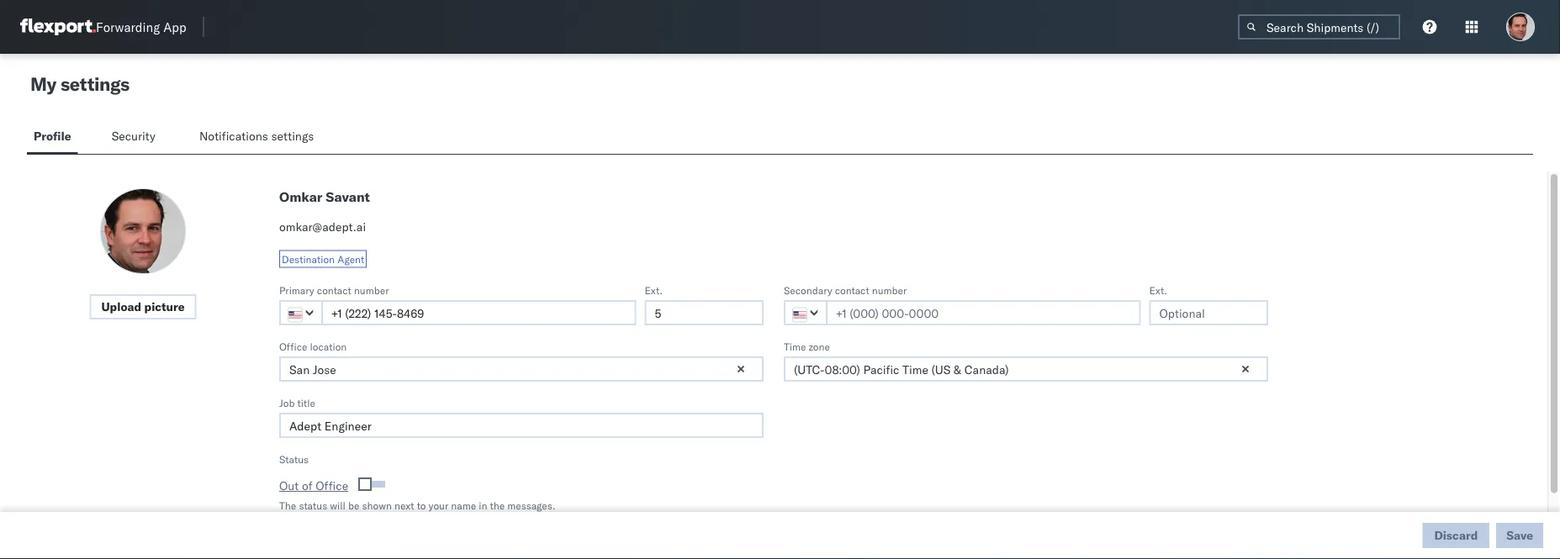 Task type: locate. For each thing, give the bounding box(es) containing it.
settings right notifications
[[271, 129, 314, 143]]

1 contact from the left
[[317, 284, 351, 296]]

zone
[[809, 340, 830, 353]]

security
[[112, 129, 155, 143]]

savant
[[326, 188, 370, 205]]

1 +1 (000) 000-0000 telephone field from the left
[[321, 300, 636, 325]]

office up will
[[316, 479, 348, 493]]

None checkbox
[[362, 481, 385, 488]]

1 vertical spatial office
[[316, 479, 348, 493]]

profile
[[34, 129, 71, 143]]

0 vertical spatial settings
[[60, 72, 129, 95]]

+1 (000) 000-0000 telephone field
[[321, 300, 636, 325], [826, 300, 1141, 325]]

0 horizontal spatial settings
[[60, 72, 129, 95]]

upload picture button
[[90, 294, 196, 320]]

settings
[[60, 72, 129, 95], [271, 129, 314, 143]]

1 horizontal spatial number
[[872, 284, 907, 296]]

0 horizontal spatial number
[[354, 284, 389, 296]]

next
[[394, 500, 414, 512]]

the
[[279, 500, 296, 512]]

1 horizontal spatial +1 (000) 000-0000 telephone field
[[826, 300, 1141, 325]]

contact for primary
[[317, 284, 351, 296]]

settings inside button
[[271, 129, 314, 143]]

(UTC-08:00) Pacific Time (US & Canada) text field
[[784, 357, 1268, 382]]

omkar savant
[[279, 188, 370, 205]]

settings right my
[[60, 72, 129, 95]]

0 horizontal spatial ext.
[[645, 284, 663, 296]]

2 +1 (000) 000-0000 telephone field from the left
[[826, 300, 1141, 325]]

1 ext. from the left
[[645, 284, 663, 296]]

2 number from the left
[[872, 284, 907, 296]]

profile button
[[27, 121, 78, 154]]

+1 (000) 000-0000 telephone field up (utc-08:00) pacific time (us & canada) text field
[[826, 300, 1141, 325]]

1 optional telephone field from the left
[[645, 300, 764, 325]]

Optional telephone field
[[645, 300, 764, 325], [1149, 300, 1268, 325]]

1 horizontal spatial settings
[[271, 129, 314, 143]]

shown
[[362, 500, 392, 512]]

picture
[[144, 299, 185, 314]]

omkar@adept.ai
[[279, 219, 366, 234]]

status
[[299, 500, 327, 512]]

contact down destination agent
[[317, 284, 351, 296]]

forwarding
[[96, 19, 160, 35]]

0 horizontal spatial contact
[[317, 284, 351, 296]]

number down agent
[[354, 284, 389, 296]]

1 number from the left
[[354, 284, 389, 296]]

2 contact from the left
[[835, 284, 869, 296]]

1 horizontal spatial optional telephone field
[[1149, 300, 1268, 325]]

upload
[[101, 299, 141, 314]]

notifications
[[199, 129, 268, 143]]

2 optional telephone field from the left
[[1149, 300, 1268, 325]]

destination
[[282, 253, 335, 265]]

status
[[279, 453, 309, 465]]

San Jose text field
[[279, 357, 764, 382]]

contact right secondary
[[835, 284, 869, 296]]

1 vertical spatial settings
[[271, 129, 314, 143]]

office
[[279, 340, 307, 353], [316, 479, 348, 493]]

+1 (000) 000-0000 telephone field for secondary contact number
[[826, 300, 1141, 325]]

0 vertical spatial office
[[279, 340, 307, 353]]

primary contact number
[[279, 284, 389, 296]]

+1 (000) 000-0000 telephone field up san jose text field
[[321, 300, 636, 325]]

job
[[279, 397, 295, 409]]

security button
[[105, 121, 166, 154]]

0 horizontal spatial optional telephone field
[[645, 300, 764, 325]]

contact
[[317, 284, 351, 296], [835, 284, 869, 296]]

time zone
[[784, 340, 830, 353]]

number right secondary
[[872, 284, 907, 296]]

number for primary contact number
[[354, 284, 389, 296]]

0 horizontal spatial +1 (000) 000-0000 telephone field
[[321, 300, 636, 325]]

out
[[279, 479, 299, 493]]

out of office
[[279, 479, 348, 493]]

1 horizontal spatial ext.
[[1149, 284, 1167, 296]]

location
[[310, 340, 347, 353]]

time
[[784, 340, 806, 353]]

ext.
[[645, 284, 663, 296], [1149, 284, 1167, 296]]

1 horizontal spatial contact
[[835, 284, 869, 296]]

number
[[354, 284, 389, 296], [872, 284, 907, 296]]

office down united states text field
[[279, 340, 307, 353]]

office location
[[279, 340, 347, 353]]

settings for notifications settings
[[271, 129, 314, 143]]

2 ext. from the left
[[1149, 284, 1167, 296]]



Task type: describe. For each thing, give the bounding box(es) containing it.
Job title text field
[[279, 413, 764, 438]]

your
[[429, 500, 448, 512]]

destination agent
[[282, 253, 364, 265]]

my
[[30, 72, 56, 95]]

will
[[330, 500, 346, 512]]

to
[[417, 500, 426, 512]]

United States text field
[[279, 300, 323, 325]]

secondary contact number
[[784, 284, 907, 296]]

job title
[[279, 397, 315, 409]]

notifications settings
[[199, 129, 314, 143]]

ext. for secondary contact number
[[1149, 284, 1167, 296]]

number for secondary contact number
[[872, 284, 907, 296]]

0 horizontal spatial office
[[279, 340, 307, 353]]

ext. for primary contact number
[[645, 284, 663, 296]]

forwarding app link
[[20, 19, 186, 35]]

name
[[451, 500, 476, 512]]

optional telephone field for secondary contact number
[[1149, 300, 1268, 325]]

the
[[490, 500, 505, 512]]

my settings
[[30, 72, 129, 95]]

flexport. image
[[20, 19, 96, 35]]

upload picture
[[101, 299, 185, 314]]

forwarding app
[[96, 19, 186, 35]]

omkar
[[279, 188, 322, 205]]

contact for secondary
[[835, 284, 869, 296]]

settings for my settings
[[60, 72, 129, 95]]

1 horizontal spatial office
[[316, 479, 348, 493]]

agent
[[337, 253, 364, 265]]

primary
[[279, 284, 314, 296]]

Search Shipments (/) text field
[[1238, 14, 1400, 40]]

title
[[297, 397, 315, 409]]

+1 (000) 000-0000 telephone field for primary contact number
[[321, 300, 636, 325]]

of
[[302, 479, 312, 493]]

the status will be shown next to your name in the messages.
[[279, 500, 555, 512]]

United States text field
[[784, 300, 828, 325]]

messages.
[[507, 500, 555, 512]]

in
[[479, 500, 487, 512]]

app
[[163, 19, 186, 35]]

optional telephone field for primary contact number
[[645, 300, 764, 325]]

secondary
[[784, 284, 832, 296]]

notifications settings button
[[193, 121, 328, 154]]

be
[[348, 500, 359, 512]]



Task type: vqa. For each thing, say whether or not it's contained in the screenshot.
security
yes



